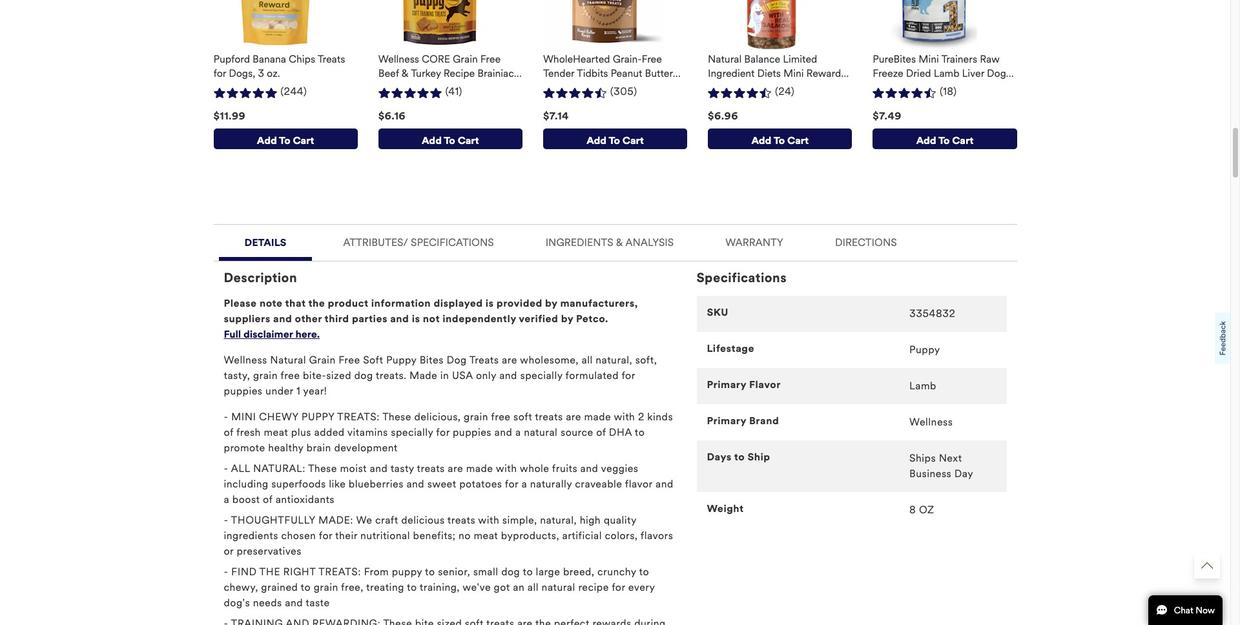 Task type: locate. For each thing, give the bounding box(es) containing it.
puppies
[[224, 385, 263, 398], [453, 427, 492, 439]]

1 - from the top
[[224, 411, 231, 423]]

add to cart button
[[214, 129, 358, 149], [379, 129, 523, 149], [543, 129, 688, 149], [708, 129, 853, 149], [873, 129, 1018, 149]]

2 primary from the top
[[707, 415, 747, 427]]

manufacturers,
[[561, 297, 638, 310]]

0 vertical spatial meat
[[264, 427, 288, 439]]

no
[[459, 530, 471, 542]]

are
[[502, 354, 518, 367], [566, 411, 582, 423], [448, 463, 463, 475]]

2 add from the left
[[422, 134, 442, 146]]

blueberries
[[349, 478, 404, 491]]

natural,
[[596, 354, 633, 367], [540, 515, 577, 527]]

0 vertical spatial are
[[502, 354, 518, 367]]

1 vertical spatial primary
[[707, 415, 747, 427]]

0 horizontal spatial by
[[545, 297, 558, 310]]

1 horizontal spatial puppies
[[453, 427, 492, 439]]

add to cart for first add to cart button from right
[[917, 134, 974, 146]]

primary brand
[[707, 415, 780, 427]]

find the right treats: from puppy to senior, small dog to large breed, crunchy to chewy, grained to grain free, treating to training, we've got an all natural recipe for every dog's needs and taste
[[224, 566, 655, 610]]

4 add from the left
[[752, 134, 772, 146]]

3354832
[[910, 308, 956, 320]]

add to cart for second add to cart button from the left
[[422, 134, 479, 146]]

for right potatoes
[[505, 478, 519, 491]]

1 horizontal spatial puppy
[[910, 344, 941, 356]]

1 add to cart button from the left
[[214, 129, 358, 149]]

0 vertical spatial with
[[614, 411, 635, 423]]

information
[[371, 297, 431, 310]]

2 horizontal spatial of
[[597, 427, 606, 439]]

0 vertical spatial a
[[516, 427, 521, 439]]

cart for 1st add to cart button
[[293, 134, 314, 146]]

0 horizontal spatial is
[[412, 313, 420, 325]]

1 horizontal spatial these
[[383, 411, 412, 423]]

0 horizontal spatial these
[[308, 463, 337, 475]]

0 vertical spatial natural
[[524, 427, 558, 439]]

meat right the no
[[474, 530, 498, 542]]

4 to from the left
[[774, 134, 785, 146]]

for inside find the right treats: from puppy to senior, small dog to large breed, crunchy to chewy, grained to grain free, treating to training, we've got an all natural recipe for every dog's needs and taste
[[612, 582, 626, 594]]

puppies inside "mini chewy puppy treats: these delicious, grain free soft treats are made with 2 kinds of fresh meat plus added vitamins specially for puppies and a natural source of dha to promote healthy brain development"
[[453, 427, 492, 439]]

directions
[[836, 237, 897, 249]]

cart for second add to cart button from the left
[[458, 134, 479, 146]]

free down the natural
[[281, 370, 300, 382]]

2 horizontal spatial grain
[[464, 411, 489, 423]]

primary down the lifestage
[[707, 379, 747, 391]]

these inside "mini chewy puppy treats: these delicious, grain free soft treats are made with 2 kinds of fresh meat plus added vitamins specially for puppies and a natural source of dha to promote healthy brain development"
[[383, 411, 412, 423]]

0 horizontal spatial a
[[224, 494, 230, 506]]

under
[[266, 385, 294, 398]]

natural:
[[253, 463, 306, 475]]

warranty
[[726, 237, 784, 249]]

1 vertical spatial made
[[466, 463, 493, 475]]

0 horizontal spatial meat
[[264, 427, 288, 439]]

3 add to cart from the left
[[587, 134, 644, 146]]

1 horizontal spatial of
[[263, 494, 273, 506]]

grain inside the wellness natural grain free soft puppy bites dog treats are wholesome, all natural, soft, tasty, grain free bite-sized dog treats. made in usa only and specially formulated for puppies under 1 year!
[[253, 370, 278, 382]]

0 vertical spatial all
[[582, 354, 593, 367]]

taste
[[306, 597, 330, 610]]

0 horizontal spatial all
[[528, 582, 539, 594]]

1 vertical spatial specially
[[391, 427, 434, 439]]

grain up taste
[[314, 582, 338, 594]]

specially
[[521, 370, 563, 382], [391, 427, 434, 439]]

naturally
[[530, 478, 572, 491]]

these up vitamins on the bottom of the page
[[383, 411, 412, 423]]

with up dha
[[614, 411, 635, 423]]

a left boost
[[224, 494, 230, 506]]

ship
[[748, 451, 771, 463]]

5 to from the left
[[939, 134, 950, 146]]

is left "not"
[[412, 313, 420, 325]]

soft
[[363, 354, 383, 367]]

natural down large on the bottom of page
[[542, 582, 576, 594]]

to
[[279, 134, 291, 146], [444, 134, 456, 146], [609, 134, 620, 146], [774, 134, 785, 146], [939, 134, 950, 146]]

3 to from the left
[[609, 134, 620, 146]]

right
[[283, 566, 316, 579]]

2 - from the top
[[224, 463, 231, 475]]

wellness for wellness
[[910, 416, 953, 429]]

0 vertical spatial puppies
[[224, 385, 263, 398]]

wellness down the lamb
[[910, 416, 953, 429]]

verified
[[519, 313, 559, 325]]

0 vertical spatial dog
[[355, 370, 373, 382]]

grain right delicious,
[[464, 411, 489, 423]]

we
[[356, 515, 373, 527]]

and right flavor
[[656, 478, 674, 491]]

by
[[545, 297, 558, 310], [561, 313, 574, 325]]

made inside "mini chewy puppy treats: these delicious, grain free soft treats are made with 2 kinds of fresh meat plus added vitamins specially for puppies and a natural source of dha to promote healthy brain development"
[[585, 411, 612, 423]]

0 horizontal spatial treats
[[417, 463, 445, 475]]

natural down the soft
[[524, 427, 558, 439]]

- for all natural: these moist and tasty treats are made with whole fruits and veggies including superfoods like blueberries and sweet potatoes for a naturally craveable flavor and a boost of antioxidants
[[224, 463, 231, 475]]

1 vertical spatial these
[[308, 463, 337, 475]]

1 horizontal spatial natural,
[[596, 354, 633, 367]]

specially down delicious,
[[391, 427, 434, 439]]

all right an
[[528, 582, 539, 594]]

1 vertical spatial wellness
[[910, 416, 953, 429]]

find
[[231, 566, 257, 579]]

-
[[224, 411, 231, 423], [224, 463, 231, 475], [224, 515, 231, 527], [224, 566, 231, 579]]

1 horizontal spatial free
[[491, 411, 511, 423]]

add to cart for third add to cart button from left
[[587, 134, 644, 146]]

0 vertical spatial these
[[383, 411, 412, 423]]

and up craveable on the bottom of the page
[[581, 463, 599, 475]]

these down brain
[[308, 463, 337, 475]]

5 add to cart button from the left
[[873, 129, 1018, 149]]

2 vertical spatial are
[[448, 463, 463, 475]]

1 vertical spatial dog
[[502, 566, 520, 579]]

0 vertical spatial primary
[[707, 379, 747, 391]]

ingredients & analysis button
[[525, 225, 695, 257]]

0 horizontal spatial natural,
[[540, 515, 577, 527]]

treats right the soft
[[535, 411, 563, 423]]

1 horizontal spatial treats
[[448, 515, 476, 527]]

- up including
[[224, 463, 231, 475]]

2 cart from the left
[[458, 134, 479, 146]]

1 vertical spatial grain
[[464, 411, 489, 423]]

treats up the no
[[448, 515, 476, 527]]

attributes/ specifications button
[[323, 225, 515, 257]]

with inside "mini chewy puppy treats: these delicious, grain free soft treats are made with 2 kinds of fresh meat plus added vitamins specially for puppies and a natural source of dha to promote healthy brain development"
[[614, 411, 635, 423]]

simple,
[[503, 515, 537, 527]]

specifications
[[411, 237, 494, 249]]

to down '2'
[[635, 427, 645, 439]]

independently
[[443, 313, 517, 325]]

2 to from the left
[[444, 134, 456, 146]]

5 add to cart from the left
[[917, 134, 974, 146]]

dog up an
[[502, 566, 520, 579]]

with left whole
[[496, 463, 517, 475]]

kinds
[[648, 411, 673, 423]]

4 - from the top
[[224, 566, 231, 579]]

treats: inside "mini chewy puppy treats: these delicious, grain free soft treats are made with 2 kinds of fresh meat plus added vitamins specially for puppies and a natural source of dha to promote healthy brain development"
[[337, 411, 380, 423]]

treats: inside find the right treats: from puppy to senior, small dog to large breed, crunchy to chewy, grained to grain free, treating to training, we've got an all natural recipe for every dog's needs and taste
[[319, 566, 361, 579]]

0 vertical spatial treats
[[535, 411, 563, 423]]

0 horizontal spatial are
[[448, 463, 463, 475]]

to for first add to cart button from right
[[939, 134, 950, 146]]

to for 2nd add to cart button from right
[[774, 134, 785, 146]]

chosen
[[281, 530, 316, 542]]

cart for third add to cart button from left
[[623, 134, 644, 146]]

3 - from the top
[[224, 515, 231, 527]]

treats
[[470, 354, 499, 367]]

attributes/
[[343, 237, 408, 249]]

puppies down tasty,
[[224, 385, 263, 398]]

of up thoughtfully
[[263, 494, 273, 506]]

scroll to top image
[[1202, 560, 1214, 572]]

other
[[295, 313, 322, 325]]

0 vertical spatial is
[[486, 297, 494, 310]]

to inside "mini chewy puppy treats: these delicious, grain free soft treats are made with 2 kinds of fresh meat plus added vitamins specially for puppies and a natural source of dha to promote healthy brain development"
[[635, 427, 645, 439]]

0 vertical spatial natural,
[[596, 354, 633, 367]]

details
[[245, 237, 286, 249]]

an
[[513, 582, 525, 594]]

puppy
[[392, 566, 423, 579]]

0 horizontal spatial dog
[[355, 370, 373, 382]]

natural, up formulated
[[596, 354, 633, 367]]

1 horizontal spatial made
[[585, 411, 612, 423]]

with inside thoughtfully made: we craft delicious treats with simple, natural, high quality ingredients chosen for their nutritional benefits; no meat byproducts, artificial colors, flavors or preservatives
[[478, 515, 500, 527]]

1
[[297, 385, 301, 398]]

1 vertical spatial puppies
[[453, 427, 492, 439]]

day
[[955, 468, 974, 480]]

all
[[231, 463, 250, 475]]

of left dha
[[597, 427, 606, 439]]

3 add from the left
[[587, 134, 607, 146]]

5 add from the left
[[917, 134, 937, 146]]

2 vertical spatial grain
[[314, 582, 338, 594]]

1 horizontal spatial is
[[486, 297, 494, 310]]

a down the soft
[[516, 427, 521, 439]]

1 to from the left
[[279, 134, 291, 146]]

and right only
[[500, 370, 518, 382]]

4 cart from the left
[[788, 134, 809, 146]]

whole
[[520, 463, 550, 475]]

breed,
[[564, 566, 595, 579]]

and inside the wellness natural grain free soft puppy bites dog treats are wholesome, all natural, soft, tasty, grain free bite-sized dog treats. made in usa only and specially formulated for puppies under 1 year!
[[500, 370, 518, 382]]

add for 2nd add to cart button from right
[[752, 134, 772, 146]]

natural inside find the right treats: from puppy to senior, small dog to large breed, crunchy to chewy, grained to grain free, treating to training, we've got an all natural recipe for every dog's needs and taste
[[542, 582, 576, 594]]

by up verified
[[545, 297, 558, 310]]

made up potatoes
[[466, 463, 493, 475]]

of inside "all natural: these moist and tasty treats are made with whole fruits and veggies including superfoods like blueberries and sweet potatoes for a naturally craveable flavor and a boost of antioxidants"
[[263, 494, 273, 506]]

natural
[[524, 427, 558, 439], [542, 582, 576, 594]]

all up formulated
[[582, 354, 593, 367]]

got
[[494, 582, 510, 594]]

vitamins
[[348, 427, 388, 439]]

puppies down delicious,
[[453, 427, 492, 439]]

treats: for free,
[[319, 566, 361, 579]]

0 horizontal spatial puppy
[[386, 354, 417, 367]]

to down puppy
[[407, 582, 417, 594]]

of left fresh
[[224, 427, 234, 439]]

1 vertical spatial with
[[496, 463, 517, 475]]

free left the soft
[[491, 411, 511, 423]]

0 vertical spatial free
[[281, 370, 300, 382]]

these
[[383, 411, 412, 423], [308, 463, 337, 475]]

0 horizontal spatial made
[[466, 463, 493, 475]]

and up blueberries
[[370, 463, 388, 475]]

and up potatoes
[[495, 427, 513, 439]]

are right treats
[[502, 354, 518, 367]]

meat down the chewy
[[264, 427, 288, 439]]

2 add to cart button from the left
[[379, 129, 523, 149]]

0 vertical spatial grain
[[253, 370, 278, 382]]

to down the right
[[301, 582, 311, 594]]

treats up sweet
[[417, 463, 445, 475]]

with left simple,
[[478, 515, 500, 527]]

0 horizontal spatial puppies
[[224, 385, 263, 398]]

0 horizontal spatial grain
[[253, 370, 278, 382]]

natural, inside the wellness natural grain free soft puppy bites dog treats are wholesome, all natural, soft, tasty, grain free bite-sized dog treats. made in usa only and specially formulated for puppies under 1 year!
[[596, 354, 633, 367]]

wellness up tasty,
[[224, 354, 267, 367]]

dog down soft
[[355, 370, 373, 382]]

specially inside the wellness natural grain free soft puppy bites dog treats are wholesome, all natural, soft, tasty, grain free bite-sized dog treats. made in usa only and specially formulated for puppies under 1 year!
[[521, 370, 563, 382]]

natural, inside thoughtfully made: we craft delicious treats with simple, natural, high quality ingredients chosen for their nutritional benefits; no meat byproducts, artificial colors, flavors or preservatives
[[540, 515, 577, 527]]

for down delicious,
[[436, 427, 450, 439]]

treats inside "all natural: these moist and tasty treats are made with whole fruits and veggies including superfoods like blueberries and sweet potatoes for a naturally craveable flavor and a boost of antioxidants"
[[417, 463, 445, 475]]

1 add to cart from the left
[[257, 134, 314, 146]]

primary
[[707, 379, 747, 391], [707, 415, 747, 427]]

1 horizontal spatial wellness
[[910, 416, 953, 429]]

- up ingredients
[[224, 515, 231, 527]]

- up promote
[[224, 411, 231, 423]]

- up chewy,
[[224, 566, 231, 579]]

1 horizontal spatial grain
[[314, 582, 338, 594]]

1 vertical spatial treats
[[417, 463, 445, 475]]

puppy up the lamb
[[910, 344, 941, 356]]

note
[[260, 297, 283, 310]]

1 vertical spatial natural
[[542, 582, 576, 594]]

to for third add to cart button from left
[[609, 134, 620, 146]]

flavor
[[625, 478, 653, 491]]

wellness for wellness natural grain free soft puppy bites dog treats are wholesome, all natural, soft, tasty, grain free bite-sized dog treats. made in usa only and specially formulated for puppies under 1 year!
[[224, 354, 267, 367]]

0 vertical spatial made
[[585, 411, 612, 423]]

1 vertical spatial free
[[491, 411, 511, 423]]

to
[[635, 427, 645, 439], [735, 451, 745, 463], [425, 566, 435, 579], [523, 566, 533, 579], [640, 566, 650, 579], [301, 582, 311, 594], [407, 582, 417, 594]]

a down whole
[[522, 478, 527, 491]]

and
[[273, 313, 292, 325], [391, 313, 409, 325], [500, 370, 518, 382], [495, 427, 513, 439], [370, 463, 388, 475], [581, 463, 599, 475], [407, 478, 425, 491], [656, 478, 674, 491], [285, 597, 303, 610]]

0 vertical spatial treats:
[[337, 411, 380, 423]]

not
[[423, 313, 440, 325]]

4 add to cart button from the left
[[708, 129, 853, 149]]

1 horizontal spatial dog
[[502, 566, 520, 579]]

and down grained on the left of page
[[285, 597, 303, 610]]

puppy
[[302, 411, 335, 423]]

0 vertical spatial wellness
[[224, 354, 267, 367]]

product
[[328, 297, 369, 310]]

grain inside "mini chewy puppy treats: these delicious, grain free soft treats are made with 2 kinds of fresh meat plus added vitamins specially for puppies and a natural source of dha to promote healthy brain development"
[[464, 411, 489, 423]]

potatoes
[[460, 478, 502, 491]]

2 horizontal spatial a
[[522, 478, 527, 491]]

1 vertical spatial are
[[566, 411, 582, 423]]

1 horizontal spatial all
[[582, 354, 593, 367]]

training,
[[420, 582, 460, 594]]

to up every
[[640, 566, 650, 579]]

days
[[707, 451, 732, 463]]

for inside "all natural: these moist and tasty treats are made with whole fruits and veggies including superfoods like blueberries and sweet potatoes for a naturally craveable flavor and a boost of antioxidants"
[[505, 478, 519, 491]]

cart for 2nd add to cart button from right
[[788, 134, 809, 146]]

dog
[[355, 370, 373, 382], [502, 566, 520, 579]]

1 horizontal spatial meat
[[474, 530, 498, 542]]

specially down wholesome,
[[521, 370, 563, 382]]

1 vertical spatial meat
[[474, 530, 498, 542]]

5 cart from the left
[[953, 134, 974, 146]]

treats: up vitamins on the bottom of the page
[[337, 411, 380, 423]]

treats: up free,
[[319, 566, 361, 579]]

1 vertical spatial all
[[528, 582, 539, 594]]

2 vertical spatial treats
[[448, 515, 476, 527]]

are up sweet
[[448, 463, 463, 475]]

styled arrow button link
[[1195, 553, 1221, 579]]

meat inside thoughtfully made: we craft delicious treats with simple, natural, high quality ingredients chosen for their nutritional benefits; no meat byproducts, artificial colors, flavors or preservatives
[[474, 530, 498, 542]]

wellness inside the wellness natural grain free soft puppy bites dog treats are wholesome, all natural, soft, tasty, grain free bite-sized dog treats. made in usa only and specially formulated for puppies under 1 year!
[[224, 354, 267, 367]]

dog inside the wellness natural grain free soft puppy bites dog treats are wholesome, all natural, soft, tasty, grain free bite-sized dog treats. made in usa only and specially formulated for puppies under 1 year!
[[355, 370, 373, 382]]

0 vertical spatial specially
[[521, 370, 563, 382]]

for down made:
[[319, 530, 333, 542]]

2 horizontal spatial treats
[[535, 411, 563, 423]]

is up independently
[[486, 297, 494, 310]]

from
[[364, 566, 389, 579]]

1 cart from the left
[[293, 134, 314, 146]]

1 horizontal spatial a
[[516, 427, 521, 439]]

specially inside "mini chewy puppy treats: these delicious, grain free soft treats are made with 2 kinds of fresh meat plus added vitamins specially for puppies and a natural source of dha to promote healthy brain development"
[[391, 427, 434, 439]]

1 horizontal spatial are
[[502, 354, 518, 367]]

natural, up artificial
[[540, 515, 577, 527]]

8
[[910, 504, 917, 516]]

for right formulated
[[622, 370, 636, 382]]

2 add to cart from the left
[[422, 134, 479, 146]]

1 horizontal spatial by
[[561, 313, 574, 325]]

plus
[[291, 427, 311, 439]]

parties
[[352, 313, 388, 325]]

details button
[[219, 225, 312, 257]]

2 horizontal spatial are
[[566, 411, 582, 423]]

0 horizontal spatial free
[[281, 370, 300, 382]]

to for second add to cart button from the left
[[444, 134, 456, 146]]

2 vertical spatial with
[[478, 515, 500, 527]]

primary up days
[[707, 415, 747, 427]]

1 vertical spatial natural,
[[540, 515, 577, 527]]

year!
[[303, 385, 327, 398]]

0 horizontal spatial wellness
[[224, 354, 267, 367]]

made up source
[[585, 411, 612, 423]]

1 primary from the top
[[707, 379, 747, 391]]

puppy up the treats.
[[386, 354, 417, 367]]

1 add from the left
[[257, 134, 277, 146]]

days to ship
[[707, 451, 771, 463]]

3 cart from the left
[[623, 134, 644, 146]]

are up source
[[566, 411, 582, 423]]

free
[[281, 370, 300, 382], [491, 411, 511, 423]]

free inside the wellness natural grain free soft puppy bites dog treats are wholesome, all natural, soft, tasty, grain free bite-sized dog treats. made in usa only and specially formulated for puppies under 1 year!
[[281, 370, 300, 382]]

1 horizontal spatial specially
[[521, 370, 563, 382]]

grain up under
[[253, 370, 278, 382]]

free inside "mini chewy puppy treats: these delicious, grain free soft treats are made with 2 kinds of fresh meat plus added vitamins specially for puppies and a natural source of dha to promote healthy brain development"
[[491, 411, 511, 423]]

treats inside thoughtfully made: we craft delicious treats with simple, natural, high quality ingredients chosen for their nutritional benefits; no meat byproducts, artificial colors, flavors or preservatives
[[448, 515, 476, 527]]

add for 1st add to cart button
[[257, 134, 277, 146]]

that
[[285, 297, 306, 310]]

are inside "all natural: these moist and tasty treats are made with whole fruits and veggies including superfoods like blueberries and sweet potatoes for a naturally craveable flavor and a boost of antioxidants"
[[448, 463, 463, 475]]

meat inside "mini chewy puppy treats: these delicious, grain free soft treats are made with 2 kinds of fresh meat plus added vitamins specially for puppies and a natural source of dha to promote healthy brain development"
[[264, 427, 288, 439]]

1 vertical spatial by
[[561, 313, 574, 325]]

please
[[224, 297, 257, 310]]

to left ship
[[735, 451, 745, 463]]

4 add to cart from the left
[[752, 134, 809, 146]]

by left petco.
[[561, 313, 574, 325]]

primary for primary flavor
[[707, 379, 747, 391]]

add for first add to cart button from right
[[917, 134, 937, 146]]

8 oz
[[910, 504, 935, 516]]

0 horizontal spatial of
[[224, 427, 234, 439]]

for down crunchy
[[612, 582, 626, 594]]

1 vertical spatial treats:
[[319, 566, 361, 579]]

0 horizontal spatial specially
[[391, 427, 434, 439]]

treats inside "mini chewy puppy treats: these delicious, grain free soft treats are made with 2 kinds of fresh meat plus added vitamins specially for puppies and a natural source of dha to promote healthy brain development"
[[535, 411, 563, 423]]



Task type: describe. For each thing, give the bounding box(es) containing it.
and inside find the right treats: from puppy to senior, small dog to large breed, crunchy to chewy, grained to grain free, treating to training, we've got an all natural recipe for every dog's needs and taste
[[285, 597, 303, 610]]

ships next business day
[[910, 453, 974, 480]]

artificial
[[563, 530, 602, 542]]

tasty,
[[224, 370, 250, 382]]

brain
[[307, 442, 331, 454]]

ships
[[910, 453, 937, 465]]

3 add to cart button from the left
[[543, 129, 688, 149]]

delicious,
[[415, 411, 461, 423]]

puppy inside the wellness natural grain free soft puppy bites dog treats are wholesome, all natural, soft, tasty, grain free bite-sized dog treats. made in usa only and specially formulated for puppies under 1 year!
[[386, 354, 417, 367]]

including
[[224, 478, 269, 491]]

byproducts,
[[501, 530, 560, 542]]

chewy
[[259, 411, 299, 423]]

bite-
[[303, 370, 326, 382]]

add for third add to cart button from left
[[587, 134, 607, 146]]

wellness natural grain free soft puppy bites dog treats are wholesome, all natural, soft, tasty, grain free bite-sized dog treats. made in usa only and specially formulated for puppies under 1 year!
[[224, 354, 657, 398]]

we've
[[463, 582, 491, 594]]

veggies
[[601, 463, 639, 475]]

next
[[939, 453, 963, 465]]

are inside "mini chewy puppy treats: these delicious, grain free soft treats are made with 2 kinds of fresh meat plus added vitamins specially for puppies and a natural source of dha to promote healthy brain development"
[[566, 411, 582, 423]]

treating
[[366, 582, 404, 594]]

these inside "all natural: these moist and tasty treats are made with whole fruits and veggies including superfoods like blueberries and sweet potatoes for a naturally craveable flavor and a boost of antioxidants"
[[308, 463, 337, 475]]

here.
[[296, 328, 320, 341]]

analysis
[[626, 237, 674, 249]]

cart for first add to cart button from right
[[953, 134, 974, 146]]

for inside "mini chewy puppy treats: these delicious, grain free soft treats are made with 2 kinds of fresh meat plus added vitamins specially for puppies and a natural source of dha to promote healthy brain development"
[[436, 427, 450, 439]]

grain inside find the right treats: from puppy to senior, small dog to large breed, crunchy to chewy, grained to grain free, treating to training, we've got an all natural recipe for every dog's needs and taste
[[314, 582, 338, 594]]

large
[[536, 566, 561, 579]]

with inside "all natural: these moist and tasty treats are made with whole fruits and veggies including superfoods like blueberries and sweet potatoes for a naturally craveable flavor and a boost of antioxidants"
[[496, 463, 517, 475]]

weight
[[707, 503, 744, 515]]

moist
[[340, 463, 367, 475]]

full disclaimer here. button
[[224, 327, 320, 343]]

business
[[910, 468, 952, 480]]

a inside "mini chewy puppy treats: these delicious, grain free soft treats are made with 2 kinds of fresh meat plus added vitamins specially for puppies and a natural source of dha to promote healthy brain development"
[[516, 427, 521, 439]]

2
[[638, 411, 645, 423]]

are inside the wellness natural grain free soft puppy bites dog treats are wholesome, all natural, soft, tasty, grain free bite-sized dog treats. made in usa only and specially formulated for puppies under 1 year!
[[502, 354, 518, 367]]

thoughtfully made: we craft delicious treats with simple, natural, high quality ingredients chosen for their nutritional benefits; no meat byproducts, artificial colors, flavors or preservatives
[[224, 515, 674, 558]]

made inside "all natural: these moist and tasty treats are made with whole fruits and veggies including superfoods like blueberries and sweet potatoes for a naturally craveable flavor and a boost of antioxidants"
[[466, 463, 493, 475]]

2 vertical spatial a
[[224, 494, 230, 506]]

high
[[580, 515, 601, 527]]

superfoods
[[272, 478, 326, 491]]

dog's
[[224, 597, 250, 610]]

attributes/ specifications
[[343, 237, 494, 249]]

sweet
[[428, 478, 457, 491]]

provided
[[497, 297, 543, 310]]

to up an
[[523, 566, 533, 579]]

delicious
[[401, 515, 445, 527]]

soft
[[514, 411, 533, 423]]

- for find the right treats: from puppy to senior, small dog to large breed, crunchy to chewy, grained to grain free, treating to training, we've got an all natural recipe for every dog's needs and taste
[[224, 566, 231, 579]]

&
[[616, 237, 623, 249]]

all natural: these moist and tasty treats are made with whole fruits and veggies including superfoods like blueberries and sweet potatoes for a naturally craveable flavor and a boost of antioxidants
[[224, 463, 674, 506]]

mini chewy puppy treats: these delicious, grain free soft treats are made with 2 kinds of fresh meat plus added vitamins specially for puppies and a natural source of dha to promote healthy brain development
[[224, 411, 673, 454]]

oz
[[920, 504, 935, 516]]

senior,
[[438, 566, 471, 579]]

for inside thoughtfully made: we craft delicious treats with simple, natural, high quality ingredients chosen for their nutritional benefits; no meat byproducts, artificial colors, flavors or preservatives
[[319, 530, 333, 542]]

for inside the wellness natural grain free soft puppy bites dog treats are wholesome, all natural, soft, tasty, grain free bite-sized dog treats. made in usa only and specially formulated for puppies under 1 year!
[[622, 370, 636, 382]]

boost
[[233, 494, 260, 506]]

all inside find the right treats: from puppy to senior, small dog to large breed, crunchy to chewy, grained to grain free, treating to training, we've got an all natural recipe for every dog's needs and taste
[[528, 582, 539, 594]]

warranty button
[[705, 225, 805, 257]]

like
[[329, 478, 346, 491]]

soft,
[[636, 354, 657, 367]]

disclaimer
[[244, 328, 293, 341]]

every
[[629, 582, 655, 594]]

and down tasty
[[407, 478, 425, 491]]

fruits
[[552, 463, 578, 475]]

brand
[[750, 415, 780, 427]]

puppies inside the wellness natural grain free soft puppy bites dog treats are wholesome, all natural, soft, tasty, grain free bite-sized dog treats. made in usa only and specially formulated for puppies under 1 year!
[[224, 385, 263, 398]]

treats.
[[376, 370, 407, 382]]

added
[[314, 427, 345, 439]]

primary for primary brand
[[707, 415, 747, 427]]

1 vertical spatial is
[[412, 313, 420, 325]]

small
[[473, 566, 499, 579]]

- for mini chewy puppy treats: these delicious, grain free soft treats are made with 2 kinds of fresh meat plus added vitamins specially for puppies and a natural source of dha to promote healthy brain development
[[224, 411, 231, 423]]

0 vertical spatial by
[[545, 297, 558, 310]]

product details tab list
[[214, 224, 1018, 626]]

directions button
[[815, 225, 918, 257]]

chewy,
[[224, 582, 258, 594]]

mini
[[231, 411, 256, 423]]

dha
[[609, 427, 632, 439]]

to for 1st add to cart button
[[279, 134, 291, 146]]

and up full disclaimer here. button
[[273, 313, 292, 325]]

dog inside find the right treats: from puppy to senior, small dog to large breed, crunchy to chewy, grained to grain free, treating to training, we've got an all natural recipe for every dog's needs and taste
[[502, 566, 520, 579]]

add for second add to cart button from the left
[[422, 134, 442, 146]]

craft
[[375, 515, 399, 527]]

natural inside "mini chewy puppy treats: these delicious, grain free soft treats are made with 2 kinds of fresh meat plus added vitamins specially for puppies and a natural source of dha to promote healthy brain development"
[[524, 427, 558, 439]]

the
[[309, 297, 325, 310]]

sku
[[707, 306, 729, 319]]

all inside the wellness natural grain free soft puppy bites dog treats are wholesome, all natural, soft, tasty, grain free bite-sized dog treats. made in usa only and specially formulated for puppies under 1 year!
[[582, 354, 593, 367]]

sized
[[326, 370, 352, 382]]

natural
[[270, 354, 306, 367]]

- for thoughtfully made: we craft delicious treats with simple, natural, high quality ingredients chosen for their nutritional benefits; no meat byproducts, artificial colors, flavors or preservatives
[[224, 515, 231, 527]]

wholesome,
[[520, 354, 579, 367]]

the
[[260, 566, 280, 579]]

only
[[476, 370, 497, 382]]

please note that the product information displayed is provided by manufacturers, suppliers and other third parties and is not independently verified by petco. full disclaimer here.
[[224, 297, 638, 341]]

thoughtfully
[[231, 515, 316, 527]]

crunchy
[[598, 566, 637, 579]]

specifications
[[697, 270, 787, 286]]

1 vertical spatial a
[[522, 478, 527, 491]]

recipe
[[579, 582, 609, 594]]

to up the training,
[[425, 566, 435, 579]]

and down the information
[[391, 313, 409, 325]]

treats: for added
[[337, 411, 380, 423]]

primary flavor
[[707, 379, 781, 391]]

petco.
[[576, 313, 609, 325]]

add to cart for 1st add to cart button
[[257, 134, 314, 146]]

add to cart for 2nd add to cart button from right
[[752, 134, 809, 146]]

flavors
[[641, 530, 674, 542]]

suppliers
[[224, 313, 271, 325]]

ingredients
[[546, 237, 614, 249]]

and inside "mini chewy puppy treats: these delicious, grain free soft treats are made with 2 kinds of fresh meat plus added vitamins specially for puppies and a natural source of dha to promote healthy brain development"
[[495, 427, 513, 439]]

dog
[[447, 354, 467, 367]]



Task type: vqa. For each thing, say whether or not it's contained in the screenshot.
with
yes



